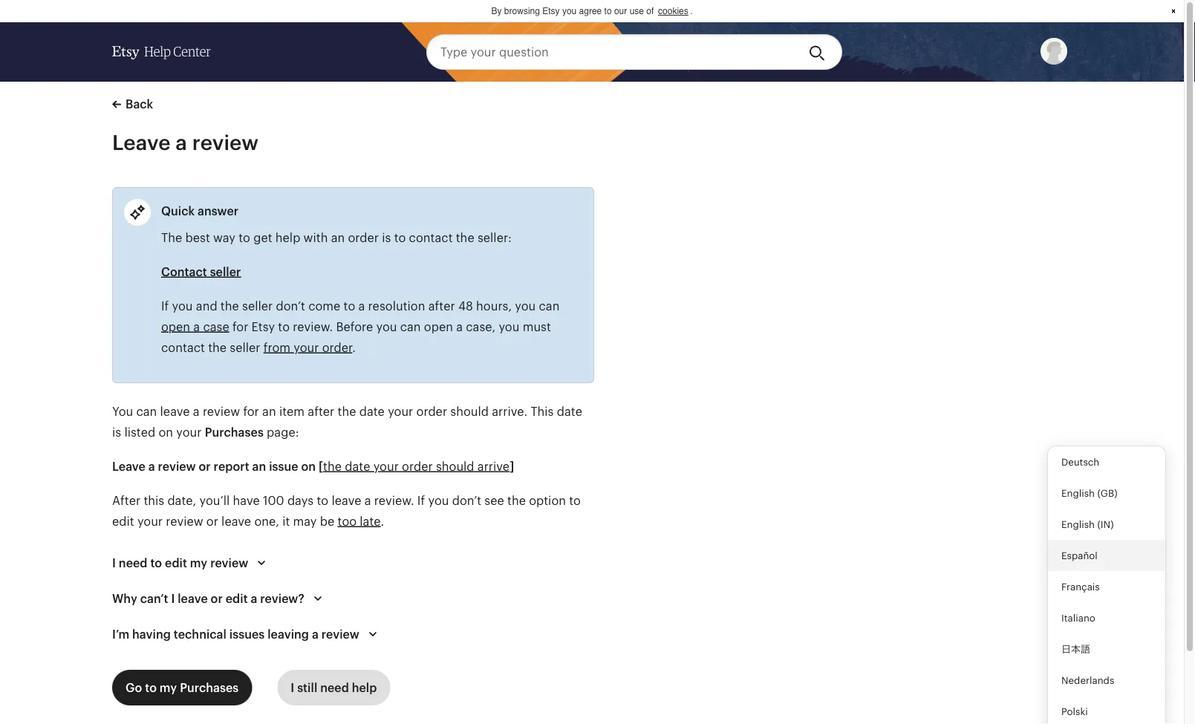 Task type: describe. For each thing, give the bounding box(es) containing it.
2 vertical spatial .
[[381, 515, 384, 528]]

english (in) button
[[1048, 509, 1166, 540]]

to inside cookie consent dialog
[[604, 6, 612, 16]]

on inside you can leave a review for an item after the date your order should arrive. this date is listed on your
[[159, 426, 173, 439]]

item
[[279, 405, 305, 418]]

contact
[[161, 265, 207, 279]]

too late link
[[338, 515, 381, 528]]

i'm having technical issues leaving a review button
[[99, 617, 395, 652]]

a right leaving
[[312, 628, 319, 641]]

0 vertical spatial an
[[331, 231, 345, 244]]

english (in) link
[[1048, 509, 1166, 540]]

nederlands
[[1062, 675, 1115, 686]]

etsy inside cookie consent dialog
[[543, 6, 560, 16]]

review inside if you don't see the option to edit your review or leave one, it may be
[[166, 515, 203, 528]]

from your order .
[[264, 341, 359, 354]]

to inside if you don't see the option to edit your review or leave one, it may be
[[569, 494, 581, 507]]

polski
[[1062, 706, 1088, 717]]

i for i still need help
[[291, 681, 294, 695]]

or inside if you don't see the option to edit your review or leave one, it may be
[[206, 515, 218, 528]]

by browsing etsy you agree to our use of cookies .
[[491, 6, 693, 16]]

you down hours,
[[499, 320, 520, 334]]

français
[[1062, 581, 1100, 593]]

your up the late
[[373, 460, 399, 473]]

a left case
[[193, 320, 200, 334]]

see
[[485, 494, 504, 507]]

case
[[203, 320, 229, 334]]

etsy inside for etsy to review. before you can open a case, you must contact the seller
[[252, 320, 275, 334]]

don't inside if you and the seller don't come to a resolution after 48 hours, you can open a case
[[276, 299, 305, 313]]

open inside for etsy to review. before you can open a case, you must contact the seller
[[424, 320, 453, 334]]

etsy image
[[112, 46, 140, 59]]

日本語 link
[[1048, 634, 1166, 665]]

english for english (in)
[[1062, 519, 1095, 530]]

or inside dropdown button
[[211, 592, 223, 606]]

0 vertical spatial help
[[276, 231, 300, 244]]

my inside "dropdown button"
[[190, 556, 207, 570]]

leave inside you can leave a review for an item after the date your order should arrive. this date is listed on your
[[160, 405, 190, 418]]

back
[[126, 97, 153, 111]]

i'm
[[112, 628, 129, 641]]

i still need help link
[[277, 670, 390, 706]]

this
[[531, 405, 554, 418]]

cookies
[[658, 6, 689, 16]]

may
[[293, 515, 317, 528]]

leave for leave a review or report an issue on [ the date your order should arrive ]
[[112, 460, 146, 473]]

leave a review or report an issue on [ the date your order should arrive ]
[[112, 460, 514, 473]]

answer
[[198, 204, 239, 218]]

english (gb)
[[1062, 488, 1118, 499]]

i need to edit my review
[[112, 556, 248, 570]]

don't inside if you don't see the option to edit your review or leave one, it may be
[[452, 494, 482, 507]]

the date your order should arrive link
[[323, 460, 510, 473]]

issues
[[229, 628, 265, 641]]

get
[[254, 231, 272, 244]]

a up quick
[[176, 131, 187, 154]]

must
[[523, 320, 551, 334]]

the left seller:
[[456, 231, 475, 244]]

for etsy to review. before you can open a case, you must contact the seller
[[161, 320, 551, 354]]

]
[[510, 460, 514, 473]]

contact inside for etsy to review. before you can open a case, you must contact the seller
[[161, 341, 205, 354]]

leave for leave a review
[[112, 131, 170, 154]]

report
[[214, 460, 249, 473]]

the inside you can leave a review for an item after the date your order should arrive. this date is listed on your
[[338, 405, 356, 418]]

a up "this"
[[148, 460, 155, 473]]

. inside cookie consent dialog
[[690, 6, 693, 16]]

review. inside for etsy to review. before you can open a case, you must contact the seller
[[293, 320, 333, 334]]

can inside if you and the seller don't come to a resolution after 48 hours, you can open a case
[[539, 299, 560, 313]]

page:
[[267, 426, 299, 439]]

contact seller link
[[161, 265, 241, 279]]

the inside if you and the seller don't come to a resolution after 48 hours, you can open a case
[[221, 299, 239, 313]]

an inside you can leave a review for an item after the date your order should arrive. this date is listed on your
[[262, 405, 276, 418]]

[
[[319, 460, 323, 473]]

before
[[336, 320, 373, 334]]

use
[[630, 6, 644, 16]]

option
[[529, 494, 566, 507]]

i still need help
[[291, 681, 377, 695]]

48
[[458, 299, 473, 313]]

for inside for etsy to review. before you can open a case, you must contact the seller
[[233, 320, 248, 334]]

edit inside "dropdown button"
[[165, 556, 187, 570]]

1 horizontal spatial is
[[382, 231, 391, 244]]

need inside "dropdown button"
[[119, 556, 147, 570]]

a up before
[[359, 299, 365, 313]]

a up the late
[[365, 494, 371, 507]]

for inside you can leave a review for an item after the date your order should arrive. this date is listed on your
[[243, 405, 259, 418]]

your right from
[[294, 341, 319, 354]]

why can't i leave or edit a review? button
[[99, 581, 340, 617]]

日本語
[[1062, 644, 1091, 655]]

quick
[[161, 204, 195, 218]]

to left the get
[[239, 231, 250, 244]]

leave a review
[[112, 131, 259, 154]]

the
[[161, 231, 182, 244]]

purchases page:
[[205, 426, 299, 439]]

you left and
[[172, 299, 193, 313]]

0 vertical spatial seller
[[210, 265, 241, 279]]

review inside dropdown button
[[322, 628, 359, 641]]

open a case link
[[161, 320, 229, 334]]

after this date, you'll have 100 days to leave a review.
[[112, 494, 417, 507]]

italiano link
[[1048, 603, 1166, 634]]

if you and the seller don't come to a resolution after 48 hours, you can open a case
[[161, 299, 560, 334]]

having
[[132, 628, 171, 641]]

nederlands link
[[1048, 665, 1166, 696]]

1 vertical spatial on
[[301, 460, 316, 473]]

way
[[213, 231, 236, 244]]

you inside cookie consent dialog
[[562, 6, 577, 16]]

back link
[[112, 95, 153, 113]]

agree
[[579, 6, 602, 16]]

go to my purchases link
[[112, 670, 252, 706]]

issue
[[269, 460, 298, 473]]

why can't i leave or edit a review?
[[112, 592, 304, 606]]

with
[[304, 231, 328, 244]]

hours,
[[476, 299, 512, 313]]

review inside "dropdown button"
[[210, 556, 248, 570]]

technical
[[174, 628, 227, 641]]

français link
[[1048, 571, 1166, 603]]

(in)
[[1098, 519, 1114, 530]]

english (gb) link
[[1048, 478, 1166, 509]]

and
[[196, 299, 217, 313]]

polski button
[[1048, 696, 1166, 724]]

of
[[647, 6, 654, 16]]

you can leave a review for an item after the date your order should arrive. this date is listed on your
[[112, 405, 582, 439]]

go to my purchases
[[126, 681, 239, 695]]

review inside you can leave a review for an item after the date your order should arrive. this date is listed on your
[[203, 405, 240, 418]]

come
[[308, 299, 341, 313]]



Task type: vqa. For each thing, say whether or not it's contained in the screenshot.
leftmost complete
no



Task type: locate. For each thing, give the bounding box(es) containing it.
edit inside if you don't see the option to edit your review or leave one, it may be
[[112, 515, 134, 528]]

2 vertical spatial seller
[[230, 341, 260, 354]]

leave down i need to edit my review "dropdown button"
[[178, 592, 208, 606]]

1 horizontal spatial need
[[320, 681, 349, 695]]

1 vertical spatial help
[[352, 681, 377, 695]]

2 english from the top
[[1062, 519, 1095, 530]]

español button
[[1048, 540, 1166, 571]]

2 leave from the top
[[112, 460, 146, 473]]

open
[[161, 320, 190, 334], [424, 320, 453, 334]]

review up date,
[[158, 460, 196, 473]]

your inside if you don't see the option to edit your review or leave one, it may be
[[137, 515, 163, 528]]

edit inside dropdown button
[[226, 592, 248, 606]]

my right go
[[160, 681, 177, 695]]

one,
[[254, 515, 279, 528]]

1 vertical spatial or
[[206, 515, 218, 528]]

0 vertical spatial purchases
[[205, 426, 264, 439]]

0 vertical spatial should
[[450, 405, 489, 418]]

review. up from your order .
[[293, 320, 333, 334]]

1 vertical spatial leave
[[112, 460, 146, 473]]

seller left from
[[230, 341, 260, 354]]

1 vertical spatial edit
[[165, 556, 187, 570]]

review
[[192, 131, 259, 154], [203, 405, 240, 418], [158, 460, 196, 473], [166, 515, 203, 528], [210, 556, 248, 570], [322, 628, 359, 641]]

1 vertical spatial for
[[243, 405, 259, 418]]

0 vertical spatial i
[[112, 556, 116, 570]]

0 vertical spatial etsy
[[543, 6, 560, 16]]

the up if you don't see the option to edit your review or leave one, it may be
[[323, 460, 342, 473]]

日本語 button
[[1048, 634, 1166, 665]]

2 vertical spatial an
[[252, 460, 266, 473]]

contact left seller:
[[409, 231, 453, 244]]

be
[[320, 515, 335, 528]]

can up listed
[[136, 405, 157, 418]]

if you don't see the option to edit your review or leave one, it may be
[[112, 494, 581, 528]]

etsy up from
[[252, 320, 275, 334]]

can down resolution
[[400, 320, 421, 334]]

need up why
[[119, 556, 147, 570]]

1 horizontal spatial review.
[[374, 494, 414, 507]]

to inside for etsy to review. before you can open a case, you must contact the seller
[[278, 320, 290, 334]]

leave right you
[[160, 405, 190, 418]]

to inside if you and the seller don't come to a resolution after 48 hours, you can open a case
[[344, 299, 355, 313]]

to inside "dropdown button"
[[150, 556, 162, 570]]

nederlands button
[[1048, 665, 1166, 696]]

the inside if you don't see the option to edit your review or leave one, it may be
[[507, 494, 526, 507]]

0 horizontal spatial etsy
[[252, 320, 275, 334]]

to up from
[[278, 320, 290, 334]]

an left 'issue'
[[252, 460, 266, 473]]

review up why can't i leave or edit a review? dropdown button
[[210, 556, 248, 570]]

0 vertical spatial on
[[159, 426, 173, 439]]

1 horizontal spatial .
[[381, 515, 384, 528]]

2 open from the left
[[424, 320, 453, 334]]

menu containing deutsch
[[1048, 446, 1166, 724]]

your up the date your order should arrive link at the left bottom of page
[[388, 405, 413, 418]]

purchases up report
[[205, 426, 264, 439]]

or left report
[[199, 460, 211, 473]]

i left still
[[291, 681, 294, 695]]

you down resolution
[[376, 320, 397, 334]]

0 horizontal spatial if
[[161, 299, 169, 313]]

should left 'arrive'
[[436, 460, 474, 473]]

listed
[[124, 426, 155, 439]]

to up before
[[344, 299, 355, 313]]

if for and
[[161, 299, 169, 313]]

i'm having technical issues leaving a review
[[112, 628, 359, 641]]

you'll
[[199, 494, 230, 507]]

on right listed
[[159, 426, 173, 439]]

don't left come
[[276, 299, 305, 313]]

0 vertical spatial leave
[[112, 131, 170, 154]]

1 vertical spatial review.
[[374, 494, 414, 507]]

date for arrive.
[[359, 405, 385, 418]]

if up open a case link
[[161, 299, 169, 313]]

1 horizontal spatial if
[[417, 494, 425, 507]]

español link
[[1048, 540, 1166, 571]]

quick answer
[[161, 204, 239, 218]]

None search field
[[427, 34, 843, 70]]

1 vertical spatial contact
[[161, 341, 205, 354]]

open left case,
[[424, 320, 453, 334]]

english inside "link"
[[1062, 519, 1095, 530]]

the inside for etsy to review. before you can open a case, you must contact the seller
[[208, 341, 227, 354]]

0 vertical spatial contact
[[409, 231, 453, 244]]

is down you
[[112, 426, 121, 439]]

0 vertical spatial my
[[190, 556, 207, 570]]

i right can't on the left of the page
[[171, 592, 175, 606]]

after inside you can leave a review for an item after the date your order should arrive. this date is listed on your
[[308, 405, 335, 418]]

still
[[297, 681, 317, 695]]

0 horizontal spatial contact
[[161, 341, 205, 354]]

to
[[604, 6, 612, 16], [239, 231, 250, 244], [394, 231, 406, 244], [344, 299, 355, 313], [278, 320, 290, 334], [317, 494, 329, 507], [569, 494, 581, 507], [150, 556, 162, 570], [145, 681, 157, 695]]

seller inside if you and the seller don't come to a resolution after 48 hours, you can open a case
[[242, 299, 273, 313]]

1 vertical spatial seller
[[242, 299, 273, 313]]

on left [
[[301, 460, 316, 473]]

2 horizontal spatial .
[[690, 6, 693, 16]]

i for i need to edit my review
[[112, 556, 116, 570]]

help right the get
[[276, 231, 300, 244]]

need right still
[[320, 681, 349, 695]]

. right cookies
[[690, 6, 693, 16]]

1 vertical spatial an
[[262, 405, 276, 418]]

should for arrive
[[436, 460, 474, 473]]

0 horizontal spatial my
[[160, 681, 177, 695]]

for right case
[[233, 320, 248, 334]]

review down date,
[[166, 515, 203, 528]]

to up can't on the left of the page
[[150, 556, 162, 570]]

0 vertical spatial after
[[428, 299, 455, 313]]

1 horizontal spatial edit
[[165, 556, 187, 570]]

a left review? on the left of page
[[251, 592, 257, 606]]

1 vertical spatial .
[[352, 341, 356, 354]]

after right item in the left bottom of the page
[[308, 405, 335, 418]]

contact
[[409, 231, 453, 244], [161, 341, 205, 354]]

leave down have in the bottom of the page
[[221, 515, 251, 528]]

the best way to get help with an order is to contact the seller:
[[161, 231, 512, 244]]

deutsch link
[[1048, 447, 1166, 478]]

1 vertical spatial can
[[400, 320, 421, 334]]

0 horizontal spatial need
[[119, 556, 147, 570]]

i
[[112, 556, 116, 570], [171, 592, 175, 606], [291, 681, 294, 695]]

help center
[[144, 45, 211, 59]]

to right option
[[569, 494, 581, 507]]

edit up i'm having technical issues leaving a review
[[226, 592, 248, 606]]

the right 'see'
[[507, 494, 526, 507]]

1 horizontal spatial my
[[190, 556, 207, 570]]

0 horizontal spatial after
[[308, 405, 335, 418]]

edit
[[112, 515, 134, 528], [165, 556, 187, 570], [226, 592, 248, 606]]

edit up can't on the left of the page
[[165, 556, 187, 570]]

cookies link
[[657, 4, 690, 18]]

0 vertical spatial can
[[539, 299, 560, 313]]

date,
[[167, 494, 196, 507]]

1 horizontal spatial after
[[428, 299, 455, 313]]

too
[[338, 515, 357, 528]]

late
[[360, 515, 381, 528]]

an left item in the left bottom of the page
[[262, 405, 276, 418]]

. right the too at the left of the page
[[381, 515, 384, 528]]

0 horizontal spatial open
[[161, 320, 190, 334]]

a right you
[[193, 405, 200, 418]]

the
[[456, 231, 475, 244], [221, 299, 239, 313], [208, 341, 227, 354], [338, 405, 356, 418], [323, 460, 342, 473], [507, 494, 526, 507]]

if inside if you and the seller don't come to a resolution after 48 hours, you can open a case
[[161, 299, 169, 313]]

date up the date your order should arrive link at the left bottom of page
[[359, 405, 385, 418]]

0 horizontal spatial is
[[112, 426, 121, 439]]

to right go
[[145, 681, 157, 695]]

menu
[[1048, 446, 1166, 724]]

etsy right "browsing"
[[543, 6, 560, 16]]

the down case
[[208, 341, 227, 354]]

0 vertical spatial need
[[119, 556, 147, 570]]

too late .
[[338, 515, 384, 528]]

1 vertical spatial my
[[160, 681, 177, 695]]

1 vertical spatial if
[[417, 494, 425, 507]]

leave inside dropdown button
[[178, 592, 208, 606]]

date right this
[[557, 405, 582, 418]]

2 vertical spatial edit
[[226, 592, 248, 606]]

2 horizontal spatial edit
[[226, 592, 248, 606]]

after inside if you and the seller don't come to a resolution after 48 hours, you can open a case
[[428, 299, 455, 313]]

(gb)
[[1098, 488, 1118, 499]]

.
[[690, 6, 693, 16], [352, 341, 356, 354], [381, 515, 384, 528]]

1 horizontal spatial open
[[424, 320, 453, 334]]

1 horizontal spatial on
[[301, 460, 316, 473]]

2 horizontal spatial can
[[539, 299, 560, 313]]

1 vertical spatial after
[[308, 405, 335, 418]]

date for arrive
[[345, 460, 370, 473]]

a left case,
[[456, 320, 463, 334]]

Type your question search field
[[427, 34, 797, 70]]

english (gb) button
[[1048, 478, 1166, 509]]

after left 48
[[428, 299, 455, 313]]

i inside dropdown button
[[171, 592, 175, 606]]

100
[[263, 494, 284, 507]]

help
[[144, 45, 171, 59]]

0 vertical spatial english
[[1062, 488, 1095, 499]]

1 horizontal spatial contact
[[409, 231, 453, 244]]

i inside "dropdown button"
[[112, 556, 116, 570]]

1 vertical spatial need
[[320, 681, 349, 695]]

. down before
[[352, 341, 356, 354]]

should inside you can leave a review for an item after the date your order should arrive. this date is listed on your
[[450, 405, 489, 418]]

your down "this"
[[137, 515, 163, 528]]

review right leaving
[[322, 628, 359, 641]]

italiano
[[1062, 613, 1096, 624]]

1 open from the left
[[161, 320, 190, 334]]

0 horizontal spatial can
[[136, 405, 157, 418]]

seller inside for etsy to review. before you can open a case, you must contact the seller
[[230, 341, 260, 354]]

why
[[112, 592, 137, 606]]

1 vertical spatial i
[[171, 592, 175, 606]]

if for don't
[[417, 494, 425, 507]]

by
[[491, 6, 502, 16]]

0 horizontal spatial on
[[159, 426, 173, 439]]

leaving
[[268, 628, 309, 641]]

0 vertical spatial .
[[690, 6, 693, 16]]

leave inside if you don't see the option to edit your review or leave one, it may be
[[221, 515, 251, 528]]

to left our
[[604, 6, 612, 16]]

review up answer
[[192, 131, 259, 154]]

1 vertical spatial should
[[436, 460, 474, 473]]

0 vertical spatial if
[[161, 299, 169, 313]]

deutsch
[[1062, 457, 1100, 468]]

don't
[[276, 299, 305, 313], [452, 494, 482, 507]]

don't left 'see'
[[452, 494, 482, 507]]

1 vertical spatial purchases
[[180, 681, 239, 695]]

1 horizontal spatial can
[[400, 320, 421, 334]]

0 horizontal spatial help
[[276, 231, 300, 244]]

2 vertical spatial can
[[136, 405, 157, 418]]

cookie consent dialog
[[0, 0, 1184, 22]]

if
[[161, 299, 169, 313], [417, 494, 425, 507]]

from your order link
[[264, 341, 352, 354]]

should for arrive.
[[450, 405, 489, 418]]

1 english from the top
[[1062, 488, 1095, 499]]

review?
[[260, 592, 304, 606]]

i up why
[[112, 556, 116, 570]]

1 vertical spatial english
[[1062, 519, 1095, 530]]

your right listed
[[176, 426, 202, 439]]

deutsch button
[[1048, 447, 1166, 478]]

on
[[159, 426, 173, 439], [301, 460, 316, 473]]

to up resolution
[[394, 231, 406, 244]]

can up must
[[539, 299, 560, 313]]

leave up after
[[112, 460, 146, 473]]

0 horizontal spatial i
[[112, 556, 116, 570]]

your
[[294, 341, 319, 354], [388, 405, 413, 418], [176, 426, 202, 439], [373, 460, 399, 473], [137, 515, 163, 528]]

is
[[382, 231, 391, 244], [112, 426, 121, 439]]

is inside you can leave a review for an item after the date your order should arrive. this date is listed on your
[[112, 426, 121, 439]]

the right item in the left bottom of the page
[[338, 405, 356, 418]]

0 vertical spatial or
[[199, 460, 211, 473]]

0 horizontal spatial review.
[[293, 320, 333, 334]]

can't
[[140, 592, 168, 606]]

0 vertical spatial for
[[233, 320, 248, 334]]

english for english (gb)
[[1062, 488, 1095, 499]]

seller:
[[478, 231, 512, 244]]

2 vertical spatial or
[[211, 592, 223, 606]]

polski link
[[1048, 696, 1166, 724]]

order inside you can leave a review for an item after the date your order should arrive. this date is listed on your
[[416, 405, 447, 418]]

it
[[282, 515, 290, 528]]

case,
[[466, 320, 496, 334]]

2 vertical spatial i
[[291, 681, 294, 695]]

2 horizontal spatial i
[[291, 681, 294, 695]]

can inside for etsy to review. before you can open a case, you must contact the seller
[[400, 320, 421, 334]]

1 horizontal spatial help
[[352, 681, 377, 695]]

have
[[233, 494, 260, 507]]

1 horizontal spatial i
[[171, 592, 175, 606]]

1 vertical spatial is
[[112, 426, 121, 439]]

or up technical
[[211, 592, 223, 606]]

center
[[173, 45, 211, 59]]

review. up the late
[[374, 494, 414, 507]]

if down the date your order should arrive link at the left bottom of page
[[417, 494, 425, 507]]

leave
[[160, 405, 190, 418], [332, 494, 361, 507], [221, 515, 251, 528], [178, 592, 208, 606]]

you down the date your order should arrive link at the left bottom of page
[[428, 494, 449, 507]]

you inside if you don't see the option to edit your review or leave one, it may be
[[428, 494, 449, 507]]

0 horizontal spatial .
[[352, 341, 356, 354]]

1 leave from the top
[[112, 131, 170, 154]]

english (in)
[[1062, 519, 1114, 530]]

browsing
[[504, 6, 540, 16]]

open left case
[[161, 320, 190, 334]]

0 vertical spatial edit
[[112, 515, 134, 528]]

is up resolution
[[382, 231, 391, 244]]

should left arrive.
[[450, 405, 489, 418]]

seller down way
[[210, 265, 241, 279]]

a inside for etsy to review. before you can open a case, you must contact the seller
[[456, 320, 463, 334]]

0 horizontal spatial edit
[[112, 515, 134, 528]]

1 horizontal spatial don't
[[452, 494, 482, 507]]

español
[[1062, 550, 1098, 561]]

arrive.
[[492, 405, 528, 418]]

purchases down technical
[[180, 681, 239, 695]]

arrive
[[478, 460, 510, 473]]

a inside you can leave a review for an item after the date your order should arrive. this date is listed on your
[[193, 405, 200, 418]]

leave up the too at the left of the page
[[332, 494, 361, 507]]

seller
[[210, 265, 241, 279], [242, 299, 273, 313], [230, 341, 260, 354]]

0 horizontal spatial don't
[[276, 299, 305, 313]]

edit down after
[[112, 515, 134, 528]]

open inside if you and the seller don't come to a resolution after 48 hours, you can open a case
[[161, 320, 190, 334]]

help right still
[[352, 681, 377, 695]]

to up "be"
[[317, 494, 329, 507]]

1 vertical spatial etsy
[[252, 320, 275, 334]]

contact down open a case link
[[161, 341, 205, 354]]

1 horizontal spatial etsy
[[543, 6, 560, 16]]

resolution
[[368, 299, 425, 313]]

leave down back
[[112, 131, 170, 154]]

english left (in)
[[1062, 519, 1095, 530]]

1 vertical spatial don't
[[452, 494, 482, 507]]

italiano button
[[1048, 603, 1166, 634]]

english left (gb) in the bottom right of the page
[[1062, 488, 1095, 499]]

0 vertical spatial don't
[[276, 299, 305, 313]]

you
[[562, 6, 577, 16], [172, 299, 193, 313], [515, 299, 536, 313], [376, 320, 397, 334], [499, 320, 520, 334], [428, 494, 449, 507]]

review.
[[293, 320, 333, 334], [374, 494, 414, 507]]

from
[[264, 341, 291, 354]]

for up purchases page: at bottom left
[[243, 405, 259, 418]]

my up why can't i leave or edit a review? at bottom
[[190, 556, 207, 570]]

the right and
[[221, 299, 239, 313]]

français button
[[1048, 571, 1166, 603]]

this
[[144, 494, 164, 507]]

my
[[190, 556, 207, 570], [160, 681, 177, 695]]

0 vertical spatial review.
[[293, 320, 333, 334]]

you left agree
[[562, 6, 577, 16]]

0 vertical spatial is
[[382, 231, 391, 244]]

you up must
[[515, 299, 536, 313]]

if inside if you don't see the option to edit your review or leave one, it may be
[[417, 494, 425, 507]]

after
[[112, 494, 141, 507]]

can inside you can leave a review for an item after the date your order should arrive. this date is listed on your
[[136, 405, 157, 418]]

review up purchases page: at bottom left
[[203, 405, 240, 418]]

or down "you'll"
[[206, 515, 218, 528]]



